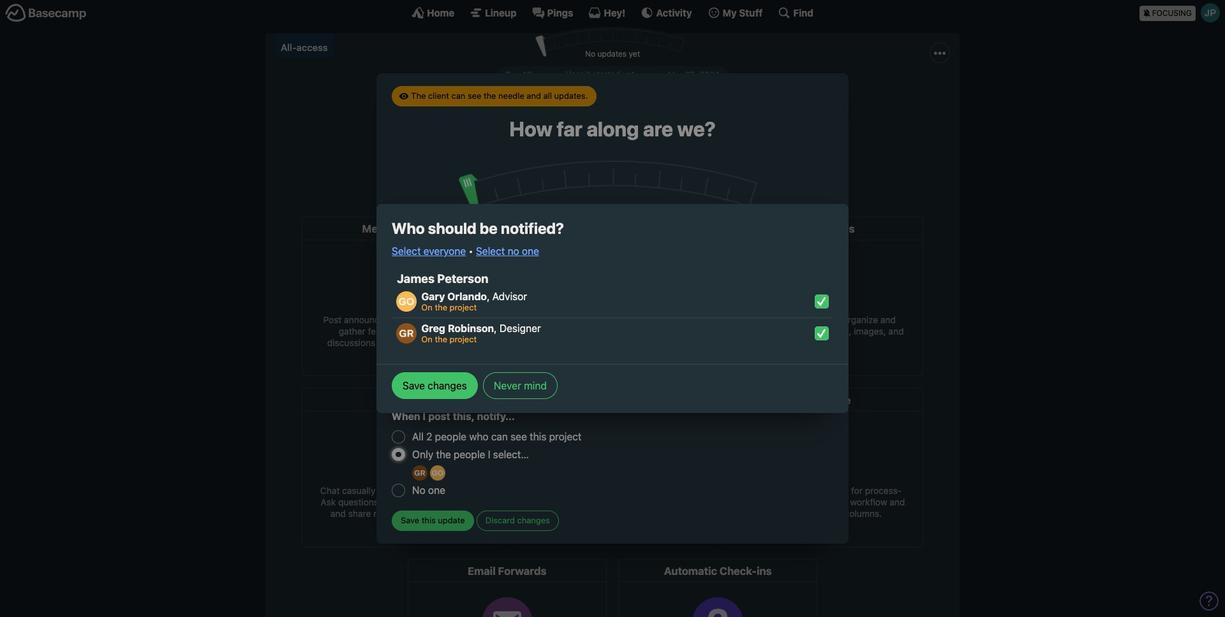 Task type: describe. For each thing, give the bounding box(es) containing it.
describe
[[392, 275, 436, 287]]

1 horizontal spatial gary orlando image
[[618, 171, 638, 191]]

how's
[[551, 216, 582, 227]]

when i post this, notify…
[[392, 411, 515, 423]]

peterson
[[437, 272, 489, 286]]

how
[[510, 117, 553, 141]]

0 vertical spatial game
[[638, 108, 691, 132]]

lineup link
[[470, 6, 517, 19]]

25,
[[685, 69, 697, 80]]

the
[[411, 91, 426, 101]]

people for 2
[[435, 432, 467, 443]]

project left 'going?'
[[603, 216, 638, 227]]

focusing
[[1152, 8, 1192, 18]]

mar 25, 2024
[[668, 69, 720, 80]]

, for greg robinson
[[494, 323, 497, 334]]

james
[[397, 272, 435, 286]]

save
[[403, 381, 425, 392]]

who
[[392, 219, 425, 237]]

and
[[527, 91, 541, 101]]

dec 18
[[505, 69, 532, 80]]

moved
[[482, 275, 515, 287]]

james peterson image
[[1201, 3, 1220, 22]]

dec
[[505, 69, 521, 80]]

0 horizontal spatial greg robinson image
[[396, 324, 417, 344]]

are
[[643, 117, 673, 141]]

my
[[723, 7, 737, 18]]

notified?
[[501, 219, 564, 237]]

select…
[[493, 449, 529, 461]]

the inside "greg robinson , designer on the project"
[[435, 334, 447, 345]]

my stuff button
[[708, 6, 763, 19]]

all-access element
[[275, 33, 334, 57]]

hey! button
[[589, 6, 626, 19]]

set
[[548, 176, 560, 186]]

needle
[[498, 91, 524, 101]]

0 vertical spatial greg robinson image
[[641, 171, 661, 191]]

home link
[[412, 6, 455, 19]]

discard changes
[[486, 516, 550, 526]]

who
[[469, 432, 489, 443]]

home
[[427, 7, 455, 18]]

set up people link
[[539, 171, 610, 192]]

select no one button
[[476, 244, 539, 259]]

james peterson
[[397, 272, 489, 286]]

, for gary orlando
[[487, 291, 490, 302]]

advisor
[[492, 291, 527, 302]]

track
[[545, 235, 569, 246]]

pet
[[602, 108, 634, 132]]

going?
[[641, 216, 674, 227]]

0 vertical spatial i
[[423, 411, 426, 423]]

warehouse
[[607, 94, 671, 108]]

should
[[428, 219, 476, 237]]

never mind button
[[483, 373, 558, 400]]

the client can see the needle and all updates.
[[411, 91, 588, 101]]

all
[[412, 432, 424, 443]]

mind
[[524, 381, 547, 392]]

2
[[426, 432, 432, 443]]

18
[[523, 69, 532, 80]]

only
[[412, 449, 433, 461]]

project inside "greg robinson , designer on the project"
[[450, 334, 477, 345]]

everyone
[[424, 246, 466, 257]]

my stuff
[[723, 7, 763, 18]]

greg robinson image
[[412, 466, 428, 481]]

find button
[[778, 6, 814, 19]]

the up advisor
[[517, 275, 534, 287]]

find
[[794, 7, 814, 18]]

moved from 0 to  out of 100 and marked green element
[[4, 28, 929, 320]]

how's the project going?
[[551, 216, 674, 227]]

orlando
[[447, 291, 487, 302]]

project inside gary orlando , advisor on the project
[[450, 303, 477, 313]]

changes for save changes
[[428, 381, 467, 392]]

the right how's
[[584, 216, 601, 227]]

only the people i select…
[[412, 449, 529, 461]]

greg robinson , designer on the project
[[421, 323, 541, 345]]

you
[[461, 275, 479, 287]]

no one
[[412, 485, 445, 496]]

1 select from the left
[[392, 246, 421, 257]]

all-
[[281, 41, 297, 53]]

activity
[[656, 7, 692, 18]]

0 horizontal spatial one
[[428, 485, 445, 496]]

new
[[549, 137, 568, 149]]

no
[[412, 485, 425, 496]]

lineup
[[485, 7, 517, 18]]

boundary
[[571, 137, 615, 149]]

1 horizontal spatial can
[[491, 432, 508, 443]]

0 vertical spatial see
[[468, 91, 481, 101]]



Task type: vqa. For each thing, say whether or not it's contained in the screenshot.
Find a project… text box
no



Task type: locate. For each thing, give the bounding box(es) containing it.
the right the only
[[436, 449, 451, 461]]

0 vertical spatial people
[[575, 176, 601, 186]]

the left needle
[[484, 91, 496, 101]]

this,
[[453, 411, 475, 423]]

changes inside button
[[428, 381, 467, 392]]

game down warehouse
[[638, 108, 691, 132]]

0 vertical spatial one
[[522, 246, 539, 257]]

1 vertical spatial one
[[428, 485, 445, 496]]

greg robinson image left greg
[[396, 324, 417, 344]]

1 vertical spatial people
[[435, 432, 467, 443]]

all
[[543, 91, 552, 101]]

when
[[392, 411, 420, 423]]

0 vertical spatial can
[[452, 91, 465, 101]]

on
[[529, 235, 543, 246], [421, 303, 433, 313], [421, 334, 433, 345]]

one right 'no'
[[522, 246, 539, 257]]

discard changes link
[[477, 511, 559, 532]]

project down robinson
[[450, 334, 477, 345]]

1 horizontal spatial ,
[[494, 323, 497, 334]]

gary orlando image down breaking
[[618, 171, 638, 191]]

1 vertical spatial greg robinson image
[[396, 324, 417, 344]]

save changes
[[403, 381, 467, 392]]

changes right the discard
[[517, 516, 550, 526]]

people for the
[[454, 449, 485, 461]]

1 vertical spatial gary orlando image
[[430, 466, 445, 481]]

never mind
[[494, 381, 547, 392]]

all-access
[[281, 41, 328, 53]]

one
[[522, 246, 539, 257], [428, 485, 445, 496]]

we?
[[677, 117, 716, 141]]

mar
[[668, 69, 683, 80]]

virtual
[[534, 108, 598, 132]]

gary orlando image right greg robinson icon
[[430, 466, 445, 481]]

0 horizontal spatial ,
[[487, 291, 490, 302]]

, down describe why you moved the needle:
[[487, 291, 490, 302]]

i
[[423, 411, 426, 423], [488, 449, 491, 461]]

be
[[480, 219, 498, 237]]

0 vertical spatial gary orlando image
[[618, 171, 638, 191]]

see up select…
[[511, 432, 527, 443]]

select everyone • select no one
[[392, 246, 539, 257]]

post
[[428, 411, 450, 423]]

0 horizontal spatial see
[[468, 91, 481, 101]]

along
[[587, 117, 639, 141]]

gary orlando , advisor on the project
[[421, 291, 527, 313]]

on inside gary orlando , advisor on the project
[[421, 303, 433, 313]]

1 horizontal spatial select
[[476, 246, 505, 257]]

on track
[[529, 235, 569, 246]]

on left track
[[529, 235, 543, 246]]

,
[[487, 291, 490, 302], [494, 323, 497, 334]]

breaking
[[617, 137, 657, 149]]

no
[[508, 246, 519, 257]]

moved from 0 to  out of 100 and marked green image
[[458, 171, 489, 220]]

project down orlando
[[450, 303, 477, 313]]

people for up
[[575, 176, 601, 186]]

1 vertical spatial see
[[511, 432, 527, 443]]

hey!
[[604, 7, 626, 18]]

set up people
[[548, 176, 601, 186]]

all 2 people who can see this project
[[412, 432, 582, 443]]

project right this
[[549, 432, 582, 443]]

, inside "greg robinson , designer on the project"
[[494, 323, 497, 334]]

describe why you moved the needle:
[[392, 275, 573, 287]]

can
[[452, 91, 465, 101], [491, 432, 508, 443]]

up
[[563, 176, 573, 186]]

1 vertical spatial can
[[491, 432, 508, 443]]

on for greg robinson
[[421, 334, 433, 345]]

1 horizontal spatial i
[[488, 449, 491, 461]]

needle:
[[536, 275, 573, 287]]

0 horizontal spatial gary orlando image
[[430, 466, 445, 481]]

on for gary orlando
[[421, 303, 433, 313]]

people right up
[[575, 176, 601, 186]]

select down who
[[392, 246, 421, 257]]

select right '•'
[[476, 246, 505, 257]]

gary orlando image
[[396, 292, 417, 312]]

this
[[530, 432, 547, 443]]

i left post
[[423, 411, 426, 423]]

0 horizontal spatial select
[[392, 246, 421, 257]]

notify…
[[477, 411, 515, 423]]

0 vertical spatial changes
[[428, 381, 467, 392]]

people
[[575, 176, 601, 186], [435, 432, 467, 443], [454, 449, 485, 461]]

the down gary
[[435, 303, 447, 313]]

1 vertical spatial on
[[421, 303, 433, 313]]

can right client
[[452, 91, 465, 101]]

2 vertical spatial people
[[454, 449, 485, 461]]

project
[[603, 216, 638, 227], [450, 303, 477, 313], [450, 334, 477, 345], [549, 432, 582, 443]]

•
[[469, 246, 473, 257]]

access
[[297, 41, 328, 53]]

robinson
[[448, 323, 494, 334]]

greg
[[421, 323, 445, 334]]

on down greg
[[421, 334, 433, 345]]

1 vertical spatial i
[[488, 449, 491, 461]]

0 horizontal spatial changes
[[428, 381, 467, 392]]

0 vertical spatial on
[[529, 235, 543, 246]]

1 horizontal spatial greg robinson image
[[641, 171, 661, 191]]

0 horizontal spatial i
[[423, 411, 426, 423]]

switch accounts image
[[5, 3, 87, 23]]

walton's warehouse virtual pet game a new boundary breaking game
[[534, 94, 691, 149]]

the inside gary orlando , advisor on the project
[[435, 303, 447, 313]]

1 vertical spatial game
[[660, 137, 686, 149]]

can right who
[[491, 432, 508, 443]]

main element
[[0, 0, 1225, 25]]

client
[[428, 91, 449, 101]]

activity link
[[641, 6, 692, 19]]

Add extra details about your changes… text field
[[392, 319, 833, 396]]

gary
[[421, 291, 445, 302]]

select everyone button
[[392, 244, 466, 259]]

see right client
[[468, 91, 481, 101]]

how far along are we?
[[510, 117, 716, 141]]

0 vertical spatial ,
[[487, 291, 490, 302]]

1 horizontal spatial one
[[522, 246, 539, 257]]

people on this project element
[[615, 161, 687, 194]]

on down gary
[[421, 303, 433, 313]]

, left designer
[[494, 323, 497, 334]]

changes for discard changes
[[517, 516, 550, 526]]

1 horizontal spatial see
[[511, 432, 527, 443]]

discard
[[486, 516, 515, 526]]

on track link
[[509, 232, 569, 249]]

why
[[438, 275, 459, 287]]

far
[[557, 117, 582, 141]]

people down when i post this, notify…
[[435, 432, 467, 443]]

greg robinson image
[[641, 171, 661, 191], [396, 324, 417, 344]]

a
[[539, 137, 546, 149]]

who should be notified?
[[392, 219, 564, 237]]

2 select from the left
[[476, 246, 505, 257]]

, inside gary orlando , advisor on the project
[[487, 291, 490, 302]]

changes
[[428, 381, 467, 392], [517, 516, 550, 526]]

2 vertical spatial on
[[421, 334, 433, 345]]

on inside "greg robinson , designer on the project"
[[421, 334, 433, 345]]

one right no
[[428, 485, 445, 496]]

designer
[[500, 323, 541, 334]]

the
[[484, 91, 496, 101], [584, 216, 601, 227], [517, 275, 534, 287], [435, 303, 447, 313], [435, 334, 447, 345], [436, 449, 451, 461]]

1 horizontal spatial changes
[[517, 516, 550, 526]]

i down all 2 people who can see this project
[[488, 449, 491, 461]]

never
[[494, 381, 521, 392]]

1 vertical spatial changes
[[517, 516, 550, 526]]

stuff
[[739, 7, 763, 18]]

1 vertical spatial ,
[[494, 323, 497, 334]]

changes up when i post this, notify…
[[428, 381, 467, 392]]

updates.
[[554, 91, 588, 101]]

james peterson image
[[664, 171, 684, 191]]

0 horizontal spatial can
[[452, 91, 465, 101]]

people down who
[[454, 449, 485, 461]]

game right breaking
[[660, 137, 686, 149]]

walton's
[[554, 94, 604, 108]]

gary orlando image
[[618, 171, 638, 191], [430, 466, 445, 481]]

the down greg
[[435, 334, 447, 345]]

greg robinson image left james peterson image
[[641, 171, 661, 191]]

None submit
[[392, 511, 474, 532]]

save changes button
[[392, 373, 478, 400]]



